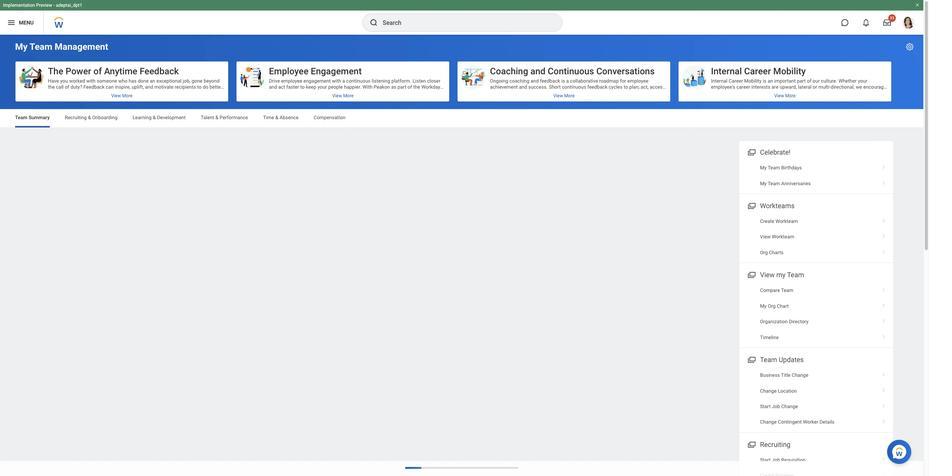 Task type: locate. For each thing, give the bounding box(es) containing it.
2 a from the left
[[567, 78, 569, 84]]

1 employee from the left
[[281, 78, 302, 84]]

2 job from the top
[[772, 457, 781, 463]]

to left 'use'
[[89, 90, 93, 96]]

people up deeper
[[328, 84, 343, 90]]

3 menu group image from the top
[[747, 270, 757, 280]]

a up happier.
[[343, 78, 345, 84]]

view left my
[[761, 271, 775, 279]]

coaching
[[510, 78, 530, 84]]

employee
[[269, 66, 309, 77]]

chevron right image
[[879, 178, 889, 186], [879, 332, 889, 340], [879, 370, 889, 377], [879, 386, 889, 393], [879, 401, 889, 409], [879, 470, 889, 476]]

feedback up short
[[540, 78, 560, 84]]

short
[[549, 84, 561, 90]]

6 chevron right image from the top
[[879, 301, 889, 308]]

4 list from the top
[[740, 368, 894, 430]]

remind
[[48, 90, 65, 96]]

start for start job requisition
[[761, 457, 771, 463]]

2 chevron right image from the top
[[879, 216, 889, 223]]

chevron right image inside create workteam link
[[879, 216, 889, 223]]

birthdays
[[782, 165, 802, 171]]

chevron right image for start job change
[[879, 401, 889, 409]]

5 menu group image from the top
[[747, 439, 757, 449]]

4 chevron right image from the top
[[879, 386, 889, 393]]

of inside the "have you worked with someone who has done an exceptional job, gone beyond the call of duty?  feedback can inspire, uplift, and motivate recipients to do better. remind your team to use 'anytime' feedback to recognize others."
[[65, 84, 69, 90]]

even
[[320, 90, 330, 96]]

0 horizontal spatial recruiting
[[65, 115, 87, 120]]

can inside the "have you worked with someone who has done an exceptional job, gone beyond the call of duty?  feedback can inspire, uplift, and motivate recipients to do better. remind your team to use 'anytime' feedback to recognize others."
[[106, 84, 114, 90]]

team down the 'my team birthdays' on the top right
[[768, 181, 781, 186]]

compare team
[[761, 288, 794, 293]]

notifications large image
[[863, 19, 870, 26]]

the down have
[[48, 84, 55, 90]]

my down menu dropdown button on the top
[[15, 42, 28, 52]]

chevron right image for business title change
[[879, 370, 889, 377]]

1 & from the left
[[88, 115, 91, 120]]

1 start from the top
[[761, 404, 771, 409]]

view for view workteam
[[761, 234, 771, 240]]

a inside ongoing coaching and feedback is a collaborative roadmap for employee achievement and success.  short continuous feedback cycles to plan, act, access and modify provides acknowledgement, correction and positive outcomes.
[[567, 78, 569, 84]]

7 chevron right image from the top
[[879, 316, 889, 324]]

0 vertical spatial view
[[761, 234, 771, 240]]

list for team updates
[[740, 368, 894, 430]]

my for my team anniversaries
[[761, 181, 767, 186]]

job down change location
[[772, 404, 781, 409]]

gone
[[192, 78, 203, 84]]

1 vertical spatial an
[[313, 90, 318, 96]]

motivate
[[154, 84, 174, 90]]

workteams
[[761, 202, 795, 210]]

main content
[[0, 35, 924, 476]]

you inside the "have you worked with someone who has done an exceptional job, gone beyond the call of duty?  feedback can inspire, uplift, and motivate recipients to do better. remind your team to use 'anytime' feedback to recognize others."
[[60, 78, 68, 84]]

2 view from the top
[[761, 271, 775, 279]]

internal career mobility
[[711, 66, 806, 77]]

with inside the "have you worked with someone who has done an exceptional job, gone beyond the call of duty?  feedback can inspire, uplift, and motivate recipients to do better. remind your team to use 'anytime' feedback to recognize others."
[[86, 78, 96, 84]]

Search Workday  search field
[[383, 14, 547, 31]]

& for learning
[[153, 115, 156, 120]]

a right is
[[567, 78, 569, 84]]

of right part
[[408, 84, 412, 90]]

duty?
[[71, 84, 82, 90]]

list containing create workteam
[[740, 214, 894, 261]]

chevron right image inside change location link
[[879, 386, 889, 393]]

0 vertical spatial start
[[761, 404, 771, 409]]

updates
[[779, 356, 804, 364]]

chevron right image inside organization directory link
[[879, 316, 889, 324]]

1 with from the left
[[86, 78, 96, 84]]

0 vertical spatial can
[[106, 84, 114, 90]]

team up business
[[761, 356, 778, 364]]

timeline link
[[740, 330, 894, 345]]

start left requisition
[[761, 457, 771, 463]]

action
[[269, 96, 283, 102]]

0 vertical spatial an
[[150, 78, 155, 84]]

deeper
[[331, 90, 346, 96]]

to down for on the top right of the page
[[624, 84, 628, 90]]

improve
[[307, 96, 324, 102]]

workteam down create workteam
[[772, 234, 795, 240]]

5 chevron right image from the top
[[879, 401, 889, 409]]

1 vertical spatial can
[[293, 90, 301, 96]]

6 chevron right image from the top
[[879, 470, 889, 476]]

2 & from the left
[[153, 115, 156, 120]]

of right call
[[65, 84, 69, 90]]

0 vertical spatial workteam
[[776, 219, 798, 224]]

menu button
[[0, 11, 44, 35]]

3 list from the top
[[740, 283, 894, 345]]

my for my team birthdays
[[761, 165, 767, 171]]

1 vertical spatial people
[[396, 90, 411, 96]]

your up even
[[318, 84, 327, 90]]

people down part
[[396, 90, 411, 96]]

org left "charts"
[[761, 250, 768, 255]]

list for workteams
[[740, 214, 894, 261]]

of up someone
[[93, 66, 102, 77]]

9 chevron right image from the top
[[879, 455, 889, 462]]

view for view my team
[[761, 271, 775, 279]]

0 vertical spatial job
[[772, 404, 781, 409]]

learning & development
[[133, 115, 186, 120]]

4 & from the left
[[275, 115, 279, 120]]

your down as
[[386, 90, 395, 96]]

list containing compare team
[[740, 283, 894, 345]]

menu
[[19, 19, 34, 26]]

you up call
[[60, 78, 68, 84]]

recruiting for recruiting & onboarding
[[65, 115, 87, 120]]

feedback up correction
[[588, 84, 608, 90]]

workteam for view workteam
[[772, 234, 795, 240]]

an right done
[[150, 78, 155, 84]]

chevron right image inside timeline link
[[879, 332, 889, 340]]

learning
[[133, 115, 152, 120]]

job for change
[[772, 404, 781, 409]]

2 chevron right image from the top
[[879, 332, 889, 340]]

inspire,
[[115, 84, 131, 90]]

continuous
[[548, 66, 594, 77]]

can
[[106, 84, 114, 90], [293, 90, 301, 96]]

2 menu group image from the top
[[747, 200, 757, 211]]

my org chart link
[[740, 298, 894, 314]]

with inside drive employee engagement with a continuous listening platform. listen closer and act faster to keep your people happier. with peakon as part of the workday family, you can gain an even deeper understanding of your people and create action plans that improve engagement and bottom-line results.
[[332, 78, 341, 84]]

3 & from the left
[[216, 115, 219, 120]]

feedback
[[540, 78, 560, 84], [588, 84, 608, 90]]

your inside the "have you worked with someone who has done an exceptional job, gone beyond the call of duty?  feedback can inspire, uplift, and motivate recipients to do better. remind your team to use 'anytime' feedback to recognize others."
[[66, 90, 75, 96]]

business title change
[[761, 373, 809, 378]]

chevron right image inside org charts link
[[879, 247, 889, 255]]

1 list from the top
[[740, 160, 894, 191]]

& right learning
[[153, 115, 156, 120]]

with right worked
[[86, 78, 96, 84]]

workteam down workteams
[[776, 219, 798, 224]]

workteam
[[776, 219, 798, 224], [772, 234, 795, 240]]

recruiting up 'start job requisition'
[[761, 441, 791, 449]]

change location
[[761, 388, 797, 394]]

job inside list
[[772, 457, 781, 463]]

1 vertical spatial recruiting
[[761, 441, 791, 449]]

1 horizontal spatial you
[[284, 90, 292, 96]]

1 vertical spatial engagement
[[326, 96, 353, 102]]

create
[[422, 90, 435, 96]]

0 vertical spatial you
[[60, 78, 68, 84]]

team
[[76, 90, 88, 96]]

1 a from the left
[[343, 78, 345, 84]]

5 chevron right image from the top
[[879, 285, 889, 293]]

1 menu group image from the top
[[747, 147, 757, 157]]

& left onboarding
[[88, 115, 91, 120]]

0 horizontal spatial you
[[60, 78, 68, 84]]

team right my
[[788, 271, 805, 279]]

list
[[740, 160, 894, 191], [740, 214, 894, 261], [740, 283, 894, 345], [740, 368, 894, 430]]

1 chevron right image from the top
[[879, 162, 889, 170]]

list containing my team birthdays
[[740, 160, 894, 191]]

tab list
[[8, 109, 916, 128]]

feedback up exceptional
[[140, 66, 179, 77]]

is
[[562, 78, 565, 84]]

0 vertical spatial org
[[761, 250, 768, 255]]

engagement up keep
[[304, 78, 331, 84]]

others.
[[174, 90, 189, 96]]

menu group image for recruiting
[[747, 439, 757, 449]]

employee
[[281, 78, 302, 84], [628, 78, 649, 84]]

menu group image for workteams
[[747, 200, 757, 211]]

start
[[761, 404, 771, 409], [761, 457, 771, 463]]

continuous down collaborative
[[562, 84, 587, 90]]

recognize
[[151, 90, 173, 96]]

& right talent
[[216, 115, 219, 120]]

the
[[48, 84, 55, 90], [414, 84, 420, 90]]

2 start from the top
[[761, 457, 771, 463]]

1 horizontal spatial employee
[[628, 78, 649, 84]]

chevron right image for compare team
[[879, 285, 889, 293]]

compare
[[761, 288, 780, 293]]

your down duty?
[[66, 90, 75, 96]]

view down create on the top
[[761, 234, 771, 240]]

and
[[531, 66, 546, 77], [531, 78, 539, 84], [145, 84, 153, 90], [269, 84, 277, 90], [519, 84, 528, 90], [412, 90, 420, 96], [490, 90, 498, 96], [601, 90, 609, 96], [354, 96, 362, 102]]

chevron right image
[[879, 162, 889, 170], [879, 216, 889, 223], [879, 232, 889, 239], [879, 247, 889, 255], [879, 285, 889, 293], [879, 301, 889, 308], [879, 316, 889, 324], [879, 417, 889, 424], [879, 455, 889, 462]]

& for recruiting
[[88, 115, 91, 120]]

1 horizontal spatial continuous
[[562, 84, 587, 90]]

with
[[363, 84, 373, 90]]

and inside the "have you worked with someone who has done an exceptional job, gone beyond the call of duty?  feedback can inspire, uplift, and motivate recipients to do better. remind your team to use 'anytime' feedback to recognize others."
[[145, 84, 153, 90]]

summary
[[29, 115, 50, 120]]

feedback down uplift,
[[124, 90, 145, 96]]

my team birthdays
[[761, 165, 802, 171]]

my team anniversaries
[[761, 181, 811, 186]]

configure this page image
[[906, 42, 915, 51]]

profile logan mcneil image
[[903, 17, 915, 30]]

uplift,
[[132, 84, 144, 90]]

feedback up 'use'
[[84, 84, 105, 90]]

have you worked with someone who has done an exceptional job, gone beyond the call of duty?  feedback can inspire, uplift, and motivate recipients to do better. remind your team to use 'anytime' feedback to recognize others.
[[48, 78, 224, 96]]

job left requisition
[[772, 457, 781, 463]]

happier.
[[344, 84, 362, 90]]

chevron right image inside my team anniversaries link
[[879, 178, 889, 186]]

worker
[[803, 419, 819, 425]]

you
[[60, 78, 68, 84], [284, 90, 292, 96]]

0 horizontal spatial can
[[106, 84, 114, 90]]

change up contingent
[[782, 404, 798, 409]]

with for engagement
[[332, 78, 341, 84]]

change down 'start job change'
[[761, 419, 777, 425]]

recruiting down team
[[65, 115, 87, 120]]

team up chart
[[782, 288, 794, 293]]

0 horizontal spatial the
[[48, 84, 55, 90]]

team summary
[[15, 115, 50, 120]]

chevron right image inside business title change 'link'
[[879, 370, 889, 377]]

2 list from the top
[[740, 214, 894, 261]]

to up gain
[[301, 84, 305, 90]]

1 vertical spatial job
[[772, 457, 781, 463]]

0 vertical spatial recruiting
[[65, 115, 87, 120]]

chevron right image for create workteam
[[879, 216, 889, 223]]

a inside drive employee engagement with a continuous listening platform. listen closer and act faster to keep your people happier. with peakon as part of the workday family, you can gain an even deeper understanding of your people and create action plans that improve engagement and bottom-line results.
[[343, 78, 345, 84]]

0 vertical spatial people
[[328, 84, 343, 90]]

chevron right image for view workteam
[[879, 232, 889, 239]]

chevron right image inside the view workteam link
[[879, 232, 889, 239]]

0 horizontal spatial continuous
[[346, 78, 371, 84]]

my
[[777, 271, 786, 279]]

chevron right image inside compare team link
[[879, 285, 889, 293]]

team left summary in the top left of the page
[[15, 115, 27, 120]]

anytime
[[104, 66, 137, 77]]

better.
[[210, 84, 224, 90]]

absence
[[280, 115, 299, 120]]

change contingent worker details
[[761, 419, 835, 425]]

'anytime'
[[103, 90, 122, 96]]

0 horizontal spatial employee
[[281, 78, 302, 84]]

you up plans
[[284, 90, 292, 96]]

0 horizontal spatial with
[[86, 78, 96, 84]]

1 horizontal spatial recruiting
[[761, 441, 791, 449]]

the inside drive employee engagement with a continuous listening platform. listen closer and act faster to keep your people happier. with peakon as part of the workday family, you can gain an even deeper understanding of your people and create action plans that improve engagement and bottom-line results.
[[414, 84, 420, 90]]

1 vertical spatial view
[[761, 271, 775, 279]]

compare team link
[[740, 283, 894, 298]]

continuous up happier.
[[346, 78, 371, 84]]

chevron right image for org charts
[[879, 247, 889, 255]]

& for talent
[[216, 115, 219, 120]]

3 chevron right image from the top
[[879, 232, 889, 239]]

talent
[[201, 115, 214, 120]]

employee up faster
[[281, 78, 302, 84]]

someone
[[97, 78, 117, 84]]

drive
[[269, 78, 280, 84]]

can down someone
[[106, 84, 114, 90]]

my down the 'my team birthdays' on the top right
[[761, 181, 767, 186]]

job
[[772, 404, 781, 409], [772, 457, 781, 463]]

with
[[86, 78, 96, 84], [332, 78, 341, 84]]

my
[[15, 42, 28, 52], [761, 165, 767, 171], [761, 181, 767, 186], [761, 303, 767, 309]]

chevron right image inside my org chart link
[[879, 301, 889, 308]]

1 the from the left
[[48, 84, 55, 90]]

menu group image for view my team
[[747, 270, 757, 280]]

chevron right image inside start job requisition link
[[879, 455, 889, 462]]

1 vertical spatial start
[[761, 457, 771, 463]]

line
[[381, 96, 388, 102]]

2 with from the left
[[332, 78, 341, 84]]

my team birthdays link
[[740, 160, 894, 176]]

1 horizontal spatial an
[[313, 90, 318, 96]]

who
[[118, 78, 128, 84]]

employee up plan,
[[628, 78, 649, 84]]

1 vertical spatial workteam
[[772, 234, 795, 240]]

to inside ongoing coaching and feedback is a collaborative roadmap for employee achievement and success.  short continuous feedback cycles to plan, act, access and modify provides acknowledgement, correction and positive outcomes.
[[624, 84, 628, 90]]

1 horizontal spatial with
[[332, 78, 341, 84]]

an up improve
[[313, 90, 318, 96]]

my down celebrate! on the right top of the page
[[761, 165, 767, 171]]

chevron right image inside 'my team birthdays' link
[[879, 162, 889, 170]]

chevron right image inside change contingent worker details link
[[879, 417, 889, 424]]

coaching and continuous conversations
[[490, 66, 655, 77]]

list containing business title change
[[740, 368, 894, 430]]

power
[[66, 66, 91, 77]]

4 menu group image from the top
[[747, 354, 757, 365]]

chevron right image inside start job change link
[[879, 401, 889, 409]]

2 employee from the left
[[628, 78, 649, 84]]

done
[[138, 78, 149, 84]]

1 horizontal spatial a
[[567, 78, 569, 84]]

create workteam link
[[740, 214, 894, 229]]

my down compare
[[761, 303, 767, 309]]

8 chevron right image from the top
[[879, 417, 889, 424]]

org left chart
[[768, 303, 776, 309]]

recruiting & onboarding
[[65, 115, 118, 120]]

the down listen
[[414, 84, 420, 90]]

change right title at the bottom
[[792, 373, 809, 378]]

to
[[197, 84, 202, 90], [301, 84, 305, 90], [624, 84, 628, 90], [89, 90, 93, 96], [146, 90, 150, 96]]

chevron right image for start job requisition
[[879, 455, 889, 462]]

4 chevron right image from the top
[[879, 247, 889, 255]]

menu group image for team updates
[[747, 354, 757, 365]]

1 horizontal spatial can
[[293, 90, 301, 96]]

2 vertical spatial feedback
[[124, 90, 145, 96]]

with down engagement
[[332, 78, 341, 84]]

start job requisition
[[761, 457, 806, 463]]

engagement down deeper
[[326, 96, 353, 102]]

1 view from the top
[[761, 234, 771, 240]]

listen
[[413, 78, 426, 84]]

1 vertical spatial you
[[284, 90, 292, 96]]

1 horizontal spatial the
[[414, 84, 420, 90]]

recruiting
[[65, 115, 87, 120], [761, 441, 791, 449]]

3 chevron right image from the top
[[879, 370, 889, 377]]

1 vertical spatial org
[[768, 303, 776, 309]]

0 horizontal spatial an
[[150, 78, 155, 84]]

1 vertical spatial feedback
[[84, 84, 105, 90]]

0 horizontal spatial a
[[343, 78, 345, 84]]

0 horizontal spatial people
[[328, 84, 343, 90]]

start down change location
[[761, 404, 771, 409]]

2 the from the left
[[414, 84, 420, 90]]

my team management
[[15, 42, 108, 52]]

can up that
[[293, 90, 301, 96]]

exceptional
[[157, 78, 182, 84]]

tab list containing team summary
[[8, 109, 916, 128]]

1 job from the top
[[772, 404, 781, 409]]

development
[[157, 115, 186, 120]]

0 horizontal spatial your
[[66, 90, 75, 96]]

listening
[[372, 78, 390, 84]]

& right the time
[[275, 115, 279, 120]]

implementation
[[3, 3, 35, 8]]

1 chevron right image from the top
[[879, 178, 889, 186]]

menu group image
[[747, 147, 757, 157], [747, 200, 757, 211], [747, 270, 757, 280], [747, 354, 757, 365], [747, 439, 757, 449]]

chevron right image inside start job requisition list
[[879, 470, 889, 476]]



Task type: describe. For each thing, give the bounding box(es) containing it.
workday
[[422, 84, 441, 90]]

have
[[48, 78, 59, 84]]

my team anniversaries link
[[740, 176, 894, 191]]

the
[[48, 66, 63, 77]]

management
[[55, 42, 108, 52]]

chevron right image for my team anniversaries
[[879, 178, 889, 186]]

organization directory
[[761, 319, 809, 325]]

correction
[[578, 90, 600, 96]]

can inside drive employee engagement with a continuous listening platform. listen closer and act faster to keep your people happier. with peakon as part of the workday family, you can gain an even deeper understanding of your people and create action plans that improve engagement and bottom-line results.
[[293, 90, 301, 96]]

achievement
[[490, 84, 518, 90]]

organization directory link
[[740, 314, 894, 330]]

positive
[[611, 90, 628, 96]]

list for celebrate!
[[740, 160, 894, 191]]

compensation
[[314, 115, 346, 120]]

0 vertical spatial feedback
[[140, 66, 179, 77]]

has
[[129, 78, 137, 84]]

mobility
[[774, 66, 806, 77]]

chart
[[777, 303, 789, 309]]

do
[[203, 84, 208, 90]]

to left do
[[197, 84, 202, 90]]

team down menu
[[30, 42, 52, 52]]

job for requisition
[[772, 457, 781, 463]]

employee inside ongoing coaching and feedback is a collaborative roadmap for employee achievement and success.  short continuous feedback cycles to plan, act, access and modify provides acknowledgement, correction and positive outcomes.
[[628, 78, 649, 84]]

career
[[745, 66, 771, 77]]

employee inside drive employee engagement with a continuous listening platform. listen closer and act faster to keep your people happier. with peakon as part of the workday family, you can gain an even deeper understanding of your people and create action plans that improve engagement and bottom-line results.
[[281, 78, 302, 84]]

start job change
[[761, 404, 798, 409]]

my for my team management
[[15, 42, 28, 52]]

act,
[[641, 84, 649, 90]]

understanding
[[347, 90, 379, 96]]

chevron right image for change contingent worker details
[[879, 417, 889, 424]]

start job requisition link
[[740, 452, 894, 468]]

part
[[398, 84, 407, 90]]

inbox large image
[[884, 19, 892, 26]]

33
[[890, 16, 895, 20]]

engagement
[[311, 66, 362, 77]]

0 vertical spatial engagement
[[304, 78, 331, 84]]

provides
[[516, 90, 535, 96]]

change location link
[[740, 383, 894, 399]]

contingent
[[778, 419, 802, 425]]

an inside the "have you worked with someone who has done an exceptional job, gone beyond the call of duty?  feedback can inspire, uplift, and motivate recipients to do better. remind your team to use 'anytime' feedback to recognize others."
[[150, 78, 155, 84]]

2 horizontal spatial your
[[386, 90, 395, 96]]

the inside the "have you worked with someone who has done an exceptional job, gone beyond the call of duty?  feedback can inspire, uplift, and motivate recipients to do better. remind your team to use 'anytime' feedback to recognize others."
[[48, 84, 55, 90]]

acknowledgement,
[[536, 90, 577, 96]]

menu group image for celebrate!
[[747, 147, 757, 157]]

plans
[[284, 96, 296, 102]]

search image
[[369, 18, 378, 27]]

worked
[[69, 78, 85, 84]]

1 horizontal spatial your
[[318, 84, 327, 90]]

of down peakon
[[380, 90, 384, 96]]

with for power
[[86, 78, 96, 84]]

chevron right image for my org chart
[[879, 301, 889, 308]]

view workteam link
[[740, 229, 894, 245]]

change contingent worker details link
[[740, 415, 894, 430]]

1 horizontal spatial feedback
[[588, 84, 608, 90]]

to down done
[[146, 90, 150, 96]]

employee engagement
[[269, 66, 362, 77]]

details
[[820, 419, 835, 425]]

chevron right image for my team birthdays
[[879, 162, 889, 170]]

implementation preview -   adeptai_dpt1
[[3, 3, 82, 8]]

workteam for create workteam
[[776, 219, 798, 224]]

& for time
[[275, 115, 279, 120]]

business
[[761, 373, 780, 378]]

33 button
[[879, 14, 896, 31]]

drive employee engagement with a continuous listening platform. listen closer and act faster to keep your people happier. with peakon as part of the workday family, you can gain an even deeper understanding of your people and create action plans that improve engagement and bottom-line results.
[[269, 78, 441, 102]]

main content containing my team management
[[0, 35, 924, 476]]

coaching
[[490, 66, 529, 77]]

create workteam
[[761, 219, 798, 224]]

the power of anytime feedback
[[48, 66, 179, 77]]

anniversaries
[[782, 181, 811, 186]]

view my team
[[761, 271, 805, 279]]

change down business
[[761, 388, 777, 394]]

my org chart
[[761, 303, 789, 309]]

close environment banner image
[[916, 3, 920, 7]]

collaborative
[[570, 78, 598, 84]]

talent & performance
[[201, 115, 248, 120]]

list for view my team
[[740, 283, 894, 345]]

time & absence
[[263, 115, 299, 120]]

directory
[[789, 319, 809, 325]]

outcomes.
[[629, 90, 652, 96]]

celebrate!
[[761, 148, 791, 156]]

an inside drive employee engagement with a continuous listening platform. listen closer and act faster to keep your people happier. with peakon as part of the workday family, you can gain an even deeper understanding of your people and create action plans that improve engagement and bottom-line results.
[[313, 90, 318, 96]]

chevron right image for organization directory
[[879, 316, 889, 324]]

you inside drive employee engagement with a continuous listening platform. listen closer and act faster to keep your people happier. with peakon as part of the workday family, you can gain an even deeper understanding of your people and create action plans that improve engagement and bottom-line results.
[[284, 90, 292, 96]]

0 horizontal spatial feedback
[[540, 78, 560, 84]]

continuous inside drive employee engagement with a continuous listening platform. listen closer and act faster to keep your people happier. with peakon as part of the workday family, you can gain an even deeper understanding of your people and create action plans that improve engagement and bottom-line results.
[[346, 78, 371, 84]]

justify image
[[7, 18, 16, 27]]

chevron right image for timeline
[[879, 332, 889, 340]]

bottom-
[[363, 96, 381, 102]]

success.
[[529, 84, 548, 90]]

menu banner
[[0, 0, 924, 35]]

change inside 'link'
[[792, 373, 809, 378]]

keep
[[306, 84, 316, 90]]

view workteam
[[761, 234, 795, 240]]

start job requisition list
[[740, 452, 894, 476]]

for
[[620, 78, 627, 84]]

plan,
[[630, 84, 640, 90]]

ongoing coaching and feedback is a collaborative roadmap for employee achievement and success.  short continuous feedback cycles to plan, act, access and modify provides acknowledgement, correction and positive outcomes.
[[490, 78, 666, 96]]

continuous inside ongoing coaching and feedback is a collaborative roadmap for employee achievement and success.  short continuous feedback cycles to plan, act, access and modify provides acknowledgement, correction and positive outcomes.
[[562, 84, 587, 90]]

conversations
[[597, 66, 655, 77]]

team down celebrate! on the right top of the page
[[768, 165, 781, 171]]

title
[[782, 373, 791, 378]]

recruiting for recruiting
[[761, 441, 791, 449]]

chevron right image for change location
[[879, 386, 889, 393]]

as
[[391, 84, 397, 90]]

organization
[[761, 319, 788, 325]]

onboarding
[[92, 115, 118, 120]]

business title change link
[[740, 368, 894, 383]]

start job change link
[[740, 399, 894, 415]]

charts
[[769, 250, 784, 255]]

my for my org chart
[[761, 303, 767, 309]]

to inside drive employee engagement with a continuous listening platform. listen closer and act faster to keep your people happier. with peakon as part of the workday family, you can gain an even deeper understanding of your people and create action plans that improve engagement and bottom-line results.
[[301, 84, 305, 90]]

results.
[[389, 96, 405, 102]]

start for start job change
[[761, 404, 771, 409]]

that
[[297, 96, 306, 102]]

modify
[[500, 90, 515, 96]]

1 horizontal spatial people
[[396, 90, 411, 96]]



Task type: vqa. For each thing, say whether or not it's contained in the screenshot.
PREVIOUS PAGE icon
no



